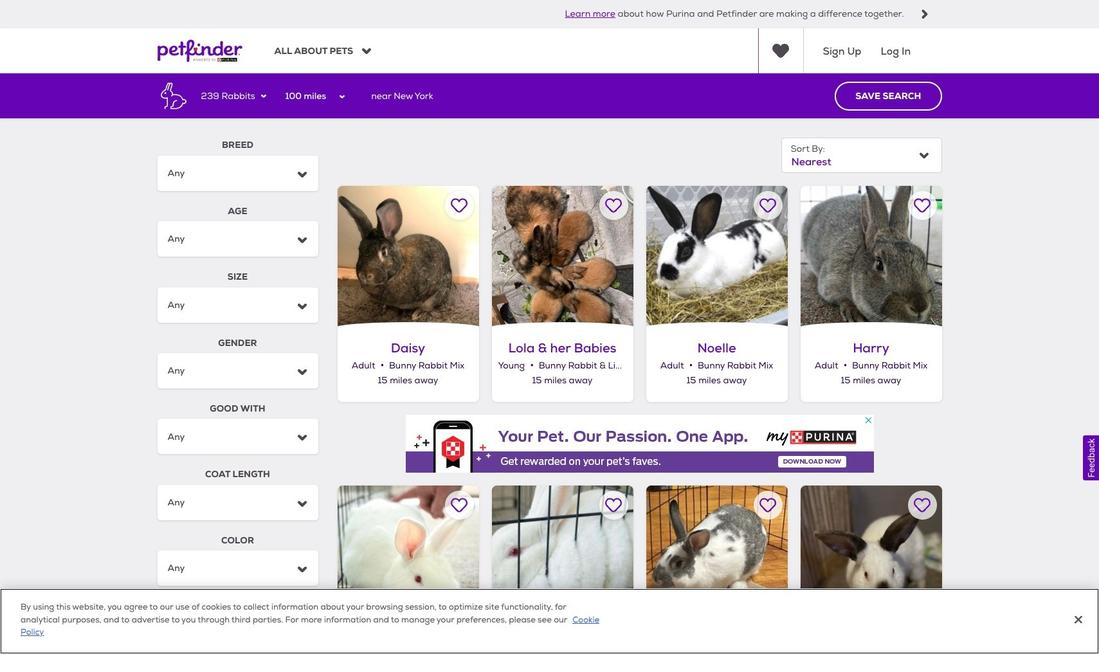 Task type: locate. For each thing, give the bounding box(es) containing it.
snowball, adoptable rabbit, adult male bunny rabbit mix, 15 miles away. image
[[492, 486, 633, 627]]

privacy alert dialog
[[0, 589, 1099, 654]]

petfinder home image
[[157, 29, 242, 74]]

main content
[[0, 74, 1099, 654]]



Task type: describe. For each thing, give the bounding box(es) containing it.
booboo bear, adoptable rabbit, young male bunny rabbit mix, 15 miles away. image
[[646, 486, 788, 627]]

pepperoni, adoptable rabbit, adult male himalayan, 15 miles away. image
[[801, 486, 942, 627]]

daisy, adoptable rabbit, adult female bunny rabbit mix, 15 miles away. image
[[337, 186, 479, 328]]

noelle, adoptable rabbit, adult female bunny rabbit mix, 15 miles away. image
[[646, 186, 788, 328]]

advertisement element
[[406, 415, 874, 473]]

lola & her babies, adoptable rabbit, young female bunny rabbit & lionhead mix, 15 miles away. image
[[492, 186, 633, 328]]

harry, adoptable rabbit, adult male bunny rabbit mix, 15 miles away. image
[[801, 186, 942, 328]]

marshmallow, adoptable rabbit, adult male bunny rabbit mix, 15 miles away. image
[[337, 486, 479, 627]]



Task type: vqa. For each thing, say whether or not it's contained in the screenshot.
password field
no



